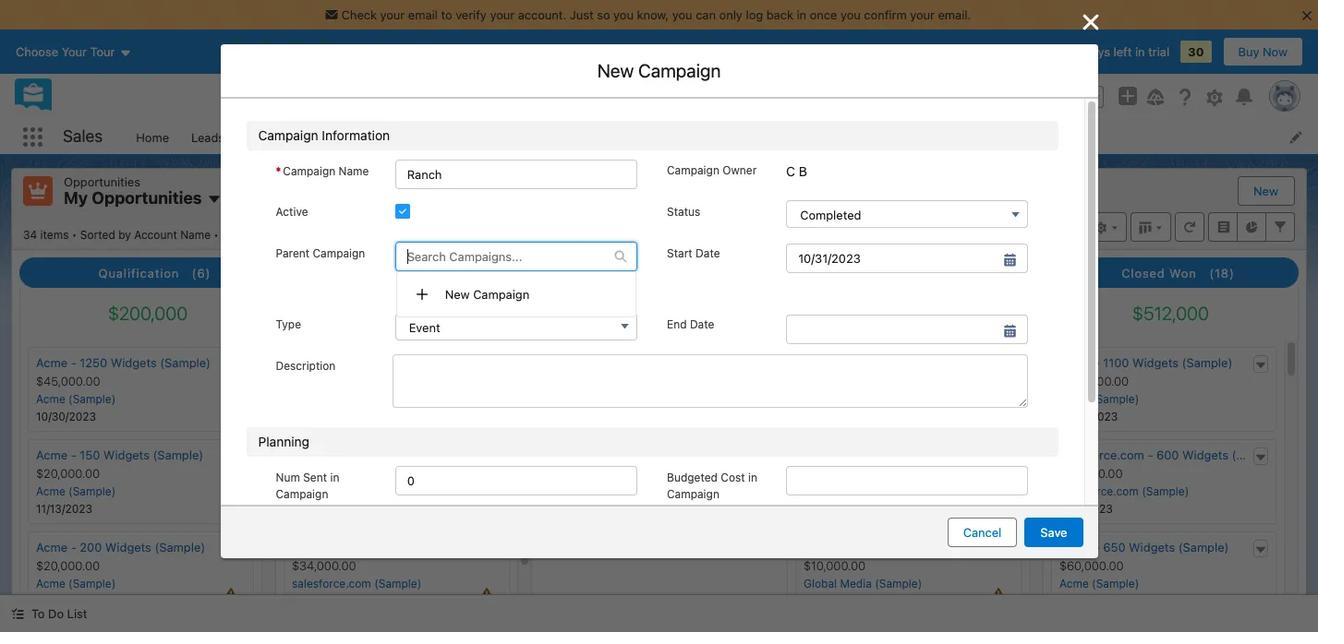 Task type: describe. For each thing, give the bounding box(es) containing it.
parent
[[276, 247, 310, 261]]

list containing home
[[125, 120, 1318, 154]]

Active checkbox
[[395, 204, 410, 219]]

acme - 200 widgets (sample) link
[[36, 541, 205, 555]]

text default image for $200,000
[[232, 452, 245, 465]]

feedback
[[1013, 44, 1068, 59]]

by
[[118, 228, 131, 242]]

in for days left in trial
[[1135, 44, 1145, 59]]

home
[[136, 130, 169, 145]]

$211,500
[[879, 303, 952, 324]]

email
[[408, 7, 438, 22]]

$22,500.00 acme (sample) 1/2/2024
[[804, 467, 883, 516]]

information for campaign information
[[322, 127, 390, 143]]

media inside the "$10,000.00 global media (sample)"
[[840, 577, 872, 591]]

check
[[341, 7, 377, 22]]

acme (sample) link for acme - 650 widgets (sample)
[[1060, 577, 1139, 591]]

140
[[847, 448, 868, 463]]

11/13/2023
[[36, 503, 92, 516]]

trial
[[1148, 44, 1170, 59]]

acme - 1,200 widgets (sample)
[[292, 356, 470, 371]]

1 horizontal spatial 1250
[[607, 60, 647, 81]]

none search field inside my opportunities|opportunities|list view element
[[861, 212, 1083, 242]]

acme inside $60,000.00 acme (sample)
[[1060, 577, 1089, 591]]

date for end date
[[690, 317, 714, 331]]

new inside button
[[1254, 184, 1279, 199]]

account
[[134, 228, 177, 242]]

accounts
[[271, 130, 323, 145]]

1 horizontal spatial name
[[339, 164, 369, 178]]

$20,000.00 salesforce.com (sample) 11/7/2023
[[292, 467, 421, 516]]

200 for salesforce.com
[[389, 448, 411, 463]]

know,
[[637, 7, 669, 22]]

$10,000.00 global media (sample)
[[804, 559, 922, 591]]

salesforce.com (sample) link down the $34,000.00
[[292, 577, 421, 591]]

acme right edit
[[543, 60, 590, 81]]

my
[[64, 188, 88, 208]]

list
[[67, 607, 87, 622]]

acme left '170'
[[804, 356, 835, 371]]

(sample) inside the "$10,000.00 global media (sample)"
[[875, 577, 922, 591]]

won
[[1170, 266, 1197, 281]]

qualification
[[99, 266, 179, 281]]

c b
[[786, 164, 807, 179]]

buy
[[1238, 44, 1260, 59]]

Budgeted Cost in Campaign text field
[[786, 466, 1029, 496]]

verify
[[456, 7, 487, 22]]

num
[[276, 471, 300, 485]]

widgets for acme - 170 widgets (sample)
[[870, 356, 916, 371]]

acme up $60,000.00
[[1060, 541, 1091, 555]]

acme left 150
[[36, 448, 68, 463]]

34 items • sorted by account name •
[[23, 228, 222, 242]]

global inside the "$10,000.00 global media (sample)"
[[804, 577, 837, 591]]

this
[[429, 208, 448, 222]]

acme (sample) link for acme - 140 widgets (sample)
[[804, 485, 883, 499]]

campaign owner
[[667, 164, 757, 177]]

Search My Opportunities list view. search field
[[861, 212, 1083, 242]]

salesforce.com up sent
[[292, 448, 377, 463]]

- up the search... button
[[594, 60, 602, 81]]

acme - 170 widgets (sample) link
[[804, 356, 970, 371]]

start date
[[667, 247, 720, 261]]

- for salesforce.com - 200 widgets (sample)
[[380, 448, 386, 463]]

650
[[1103, 541, 1126, 555]]

$75,000.00
[[1060, 467, 1123, 481]]

0 vertical spatial new campaign
[[597, 60, 721, 81]]

80
[[889, 541, 904, 555]]

(18)
[[1209, 266, 1235, 281]]

home link
[[125, 120, 180, 154]]

acme up $110,000.00
[[292, 356, 323, 371]]

num sent in campaign
[[276, 471, 339, 501]]

acme - 650 widgets (sample)
[[1060, 541, 1229, 555]]

$22,500.00
[[804, 467, 868, 481]]

0 vertical spatial * list item
[[663, 215, 1062, 278]]

leave feedback
[[978, 44, 1068, 59]]

acme inside the $20,000.00 acme (sample) 11/13/2023
[[36, 485, 65, 499]]

acme - 650 widgets (sample) link
[[1060, 541, 1229, 555]]

- for acme - 1250 widgets (sample) $45,000.00 acme (sample) 10/30/2023
[[71, 356, 76, 371]]

planning
[[258, 434, 309, 450]]

acme - 150 widgets (sample) link
[[36, 448, 203, 463]]

1 horizontal spatial *
[[276, 164, 281, 178]]

owner for campaign information
[[723, 164, 757, 177]]

buy now
[[1238, 44, 1288, 59]]

- left 80
[[880, 541, 886, 555]]

in right back
[[797, 7, 807, 22]]

$20,000.00 for $164,000
[[292, 467, 356, 481]]

Start Date text field
[[786, 244, 1029, 273]]

$200,000
[[108, 303, 188, 324]]

acme (sample) link for acme - 1100 widgets (sample)
[[1060, 393, 1139, 407]]

acme (sample) link for acme - 150 widgets (sample)
[[36, 485, 116, 499]]

widgets for salesforce.com - 600 widgets (sample)
[[1183, 448, 1229, 463]]

$164,000
[[365, 303, 442, 324]]

(3)
[[456, 266, 475, 281]]

end date
[[667, 317, 714, 331]]

widgets for acme - 1250 widgets (sample) $45,000.00 acme (sample) 10/30/2023
[[111, 356, 157, 371]]

widgets for acme - 140 widgets (sample)
[[871, 448, 918, 463]]

(sample) inside $75,000.00 salesforce.com (sample) 4/19/2023
[[1142, 485, 1189, 499]]

edit
[[508, 60, 539, 81]]

$105,000.00
[[1060, 374, 1129, 389]]

opportunity for owner
[[246, 236, 309, 250]]

list view controls image
[[1086, 212, 1127, 242]]

sent
[[303, 471, 327, 485]]

Description text field
[[393, 354, 1029, 408]]

description
[[276, 359, 336, 373]]

salesforce.com - 200 widgets (sample) link
[[292, 448, 515, 463]]

30
[[1188, 44, 1204, 59]]

salesforce.com for $34,000.00
[[292, 577, 371, 591]]

2 your from the left
[[490, 7, 515, 22]]

acme up "$22,500.00"
[[804, 448, 835, 463]]

to do list button
[[0, 596, 98, 633]]

150
[[80, 448, 100, 463]]

back
[[766, 7, 793, 22]]

3 you from the left
[[841, 7, 861, 22]]

acme up $45,000.00
[[36, 356, 68, 371]]

my opportunities status
[[23, 228, 222, 242]]

additional information
[[239, 506, 386, 523]]

field.
[[451, 208, 477, 222]]

in for num sent in campaign
[[330, 471, 339, 485]]

- for acme - 170 widgets (sample)
[[839, 356, 844, 371]]

widgets for acme - 1,200 widgets (sample)
[[370, 356, 416, 371]]

complete
[[375, 208, 426, 222]]

only
[[719, 7, 743, 22]]

email.
[[938, 7, 971, 22]]

- for acme - 1100 widgets (sample)
[[1094, 356, 1100, 371]]

confirm
[[864, 7, 907, 22]]

$20,000.00 inside acme - 200 widgets (sample) $20,000.00 acme (sample)
[[36, 559, 100, 574]]

acme inside $105,000.00 acme (sample) 10/18/2023
[[1060, 393, 1089, 407]]

leads list item
[[180, 120, 260, 154]]

acme - 140 widgets (sample) link
[[804, 448, 971, 463]]

salesforce.com for $20,000.00
[[292, 485, 371, 499]]

proposal
[[623, 266, 679, 281]]

new inside option
[[445, 287, 470, 302]]

contacts
[[369, 130, 420, 145]]

acme up 10/30/2023 at the left
[[36, 393, 65, 407]]

2 you from the left
[[672, 7, 693, 22]]

1 • from the left
[[72, 228, 77, 242]]

acme - 140 widgets (sample)
[[804, 448, 971, 463]]

* text field
[[375, 275, 637, 305]]

4/19/2023
[[1060, 503, 1113, 516]]

left
[[1114, 44, 1132, 59]]

opportunity information
[[239, 114, 399, 130]]

new campaign inside option
[[445, 287, 530, 302]]

to
[[441, 7, 452, 22]]

(sample) inside the $20,000.00 salesforce.com (sample) 11/7/2023
[[374, 485, 421, 499]]

End Date text field
[[786, 315, 1029, 344]]

$512,000
[[1133, 303, 1209, 324]]



Task type: locate. For each thing, give the bounding box(es) containing it.
in inside the budgeted cost in campaign
[[748, 471, 757, 485]]

owner left c
[[723, 164, 757, 177]]

1 vertical spatial owner
[[246, 250, 280, 264]]

in for budgeted cost in campaign
[[748, 471, 757, 485]]

text default image for $512,000
[[1255, 452, 1267, 465]]

1 vertical spatial new
[[1254, 184, 1279, 199]]

1 vertical spatial media
[[840, 577, 872, 591]]

0 vertical spatial 1250
[[607, 60, 647, 81]]

widgets right '170'
[[870, 356, 916, 371]]

widgets right 1100
[[1133, 356, 1179, 371]]

2 vertical spatial *
[[248, 445, 253, 459]]

0 vertical spatial 200
[[389, 448, 411, 463]]

acme - 1,200 widgets (sample) link
[[292, 356, 470, 371]]

acme - 170 widgets (sample)
[[804, 356, 970, 371]]

new campaign
[[597, 60, 721, 81], [445, 287, 530, 302]]

salesforce.com inside $75,000.00 salesforce.com (sample) 4/19/2023
[[1060, 485, 1139, 499]]

c
[[786, 164, 795, 179]]

date right end
[[690, 317, 714, 331]]

widgets up num sent in campaign text box
[[414, 448, 461, 463]]

salesforce.com for $75,000.00
[[1060, 485, 1139, 499]]

2 horizontal spatial you
[[841, 7, 861, 22]]

0 vertical spatial date
[[696, 247, 720, 261]]

in right sent
[[330, 471, 339, 485]]

1 vertical spatial * list item
[[242, 418, 641, 480]]

list item
[[674, 120, 751, 154], [663, 152, 1062, 215], [663, 278, 1062, 341], [242, 314, 641, 377], [242, 545, 641, 608], [663, 545, 1062, 608]]

your
[[380, 7, 405, 22], [490, 7, 515, 22], [910, 7, 935, 22]]

$20,000.00 down 150
[[36, 467, 100, 481]]

global
[[804, 541, 839, 555], [804, 577, 837, 591]]

* down accounts
[[276, 164, 281, 178]]

new
[[597, 60, 634, 81], [1254, 184, 1279, 199], [445, 287, 470, 302]]

* list item up $211,500
[[663, 215, 1062, 278]]

acme (sample) link up list at bottom left
[[36, 577, 116, 591]]

$110,000.00
[[292, 374, 359, 389]]

* text field
[[375, 379, 637, 408]]

save button
[[1025, 518, 1083, 548]]

(sample) inside the $20,000.00 acme (sample) 11/13/2023
[[68, 485, 116, 499]]

opportunities up account
[[92, 188, 202, 208]]

salesforce.com down $75,000.00
[[1060, 485, 1139, 499]]

1 horizontal spatial •
[[214, 228, 219, 242]]

opportunities down "sales"
[[64, 175, 140, 189]]

0 vertical spatial media
[[843, 541, 877, 555]]

acme up 11/13/2023
[[36, 485, 65, 499]]

$20,000.00 up 'to do list'
[[36, 559, 100, 574]]

once
[[810, 7, 837, 22]]

1250 inside acme - 1250 widgets (sample) $45,000.00 acme (sample) 10/30/2023
[[80, 356, 107, 371]]

so
[[597, 7, 610, 22]]

3 your from the left
[[910, 7, 935, 22]]

text default image for $211,500
[[1000, 452, 1012, 465]]

acme (sample) link down $60,000.00
[[1060, 577, 1139, 591]]

$20,000.00 inside the $20,000.00 salesforce.com (sample) 11/7/2023
[[292, 467, 356, 481]]

leads link
[[180, 120, 236, 154]]

owner inside opportunity owner
[[246, 250, 280, 264]]

search... button
[[446, 82, 815, 112]]

0 horizontal spatial 1250
[[80, 356, 107, 371]]

0 vertical spatial global
[[804, 541, 839, 555]]

0 horizontal spatial new campaign
[[445, 287, 530, 302]]

$20,000.00 inside the $20,000.00 acme (sample) 11/13/2023
[[36, 467, 100, 481]]

sales
[[63, 127, 103, 146]]

your left email
[[380, 7, 405, 22]]

text default image for $164,000
[[488, 452, 501, 465]]

widgets
[[652, 60, 719, 81], [111, 356, 157, 371], [370, 356, 416, 371], [870, 356, 916, 371], [1133, 356, 1179, 371], [103, 448, 150, 463], [414, 448, 461, 463], [871, 448, 918, 463], [1183, 448, 1229, 463], [105, 541, 151, 555], [907, 541, 954, 555], [1129, 541, 1175, 555]]

select list display image
[[1131, 212, 1171, 242]]

widgets for acme - 150 widgets (sample)
[[103, 448, 150, 463]]

search...
[[482, 90, 531, 104]]

information for opportunity information
[[323, 114, 399, 130]]

in right 'left'
[[1135, 44, 1145, 59]]

status
[[667, 205, 701, 219]]

needs analysis
[[346, 266, 443, 281]]

• right items in the top left of the page
[[72, 228, 77, 242]]

log
[[746, 7, 763, 22]]

closed won
[[1122, 266, 1197, 281]]

(6)
[[192, 266, 211, 281]]

- up $110,000.00
[[327, 356, 332, 371]]

acme (sample) link up 11/13/2023
[[36, 485, 116, 499]]

owner for opportunity information
[[246, 250, 280, 264]]

global media - 80 widgets (sample)
[[804, 541, 1007, 555]]

1 horizontal spatial owner
[[723, 164, 757, 177]]

- for acme - 150 widgets (sample)
[[71, 448, 76, 463]]

2 horizontal spatial *
[[669, 243, 674, 257]]

0 horizontal spatial •
[[72, 228, 77, 242]]

just
[[570, 7, 594, 22]]

active
[[276, 205, 308, 219]]

•
[[72, 228, 77, 242], [214, 228, 219, 242]]

text default image
[[232, 452, 245, 465], [488, 452, 501, 465], [1000, 452, 1012, 465], [1255, 452, 1267, 465], [1000, 544, 1012, 557]]

0 horizontal spatial your
[[380, 7, 405, 22]]

contacts list item
[[358, 120, 455, 154]]

cancel button
[[948, 518, 1017, 548]]

$60,000.00
[[1060, 559, 1124, 574]]

widgets down the can
[[652, 60, 719, 81]]

inverse image
[[1079, 11, 1102, 33]]

- inside acme - 200 widgets (sample) $20,000.00 acme (sample)
[[71, 541, 76, 555]]

1 horizontal spatial your
[[490, 7, 515, 22]]

1 vertical spatial date
[[690, 317, 714, 331]]

1250 up the search... button
[[607, 60, 647, 81]]

- left 600
[[1148, 448, 1153, 463]]

global up $10,000.00
[[804, 541, 839, 555]]

widgets up budgeted cost in campaign text box
[[871, 448, 918, 463]]

1 vertical spatial *
[[669, 243, 674, 257]]

acme inside $22,500.00 acme (sample) 1/2/2024
[[804, 485, 833, 499]]

0 vertical spatial new
[[597, 60, 634, 81]]

$75,000.00 salesforce.com (sample) 4/19/2023
[[1060, 467, 1189, 516]]

- down 11/13/2023
[[71, 541, 76, 555]]

name down campaign information
[[339, 164, 369, 178]]

widgets for acme - 650 widgets (sample)
[[1129, 541, 1175, 555]]

widgets right 80
[[907, 541, 954, 555]]

now
[[1263, 44, 1288, 59]]

- left 650
[[1094, 541, 1100, 555]]

cost
[[721, 471, 745, 485]]

- for acme - 1,200 widgets (sample)
[[327, 356, 332, 371]]

b
[[799, 164, 807, 179]]

0 horizontal spatial 200
[[80, 541, 102, 555]]

widgets inside acme - 1250 widgets (sample) $45,000.00 acme (sample) 10/30/2023
[[111, 356, 157, 371]]

date for start date
[[696, 247, 720, 261]]

acme (sample) link down $105,000.00
[[1060, 393, 1139, 407]]

10/18/2023
[[1060, 410, 1118, 424]]

- up $105,000.00
[[1094, 356, 1100, 371]]

type
[[276, 317, 301, 331]]

$60,000.00 acme (sample)
[[1060, 559, 1139, 591]]

text default image inside to do list button
[[11, 608, 24, 621]]

0 horizontal spatial *
[[248, 445, 253, 459]]

acme - 150 widgets (sample)
[[36, 448, 203, 463]]

200
[[389, 448, 411, 463], [80, 541, 102, 555]]

widgets down $200,000
[[111, 356, 157, 371]]

- inside acme - 1250 widgets (sample) $45,000.00 acme (sample) 10/30/2023
[[71, 356, 76, 371]]

200 for acme
[[80, 541, 102, 555]]

1 vertical spatial opportunity
[[246, 236, 309, 250]]

- for acme - 140 widgets (sample)
[[839, 448, 844, 463]]

* left planning
[[248, 445, 253, 459]]

(sample) inside $60,000.00 acme (sample)
[[1092, 577, 1139, 591]]

in right cost
[[748, 471, 757, 485]]

1 your from the left
[[380, 7, 405, 22]]

opportunity for information
[[239, 114, 319, 130]]

acme - 1100 widgets (sample)
[[1060, 356, 1233, 371]]

- up the $20,000.00 salesforce.com (sample) 11/7/2023
[[380, 448, 386, 463]]

acme up to do list button
[[36, 577, 65, 591]]

1 horizontal spatial new campaign
[[597, 60, 721, 81]]

Parent Campaign text field
[[396, 243, 614, 271]]

list
[[125, 120, 1318, 154]]

opportunities
[[64, 175, 140, 189], [92, 188, 202, 208]]

$20,000.00 acme (sample) 11/13/2023
[[36, 467, 116, 516]]

to
[[31, 607, 45, 622]]

widgets inside acme - 200 widgets (sample) $20,000.00 acme (sample)
[[105, 541, 151, 555]]

None text field
[[395, 160, 637, 189], [796, 176, 1058, 206], [796, 302, 1058, 332], [375, 338, 637, 368], [395, 160, 637, 189], [796, 176, 1058, 206], [796, 302, 1058, 332], [375, 338, 637, 368]]

Num Sent in Campaign text field
[[395, 466, 637, 496]]

salesforce.com up $75,000.00
[[1060, 448, 1144, 463]]

campaign inside num sent in campaign
[[276, 487, 328, 501]]

widgets right 600
[[1183, 448, 1229, 463]]

1 horizontal spatial 200
[[389, 448, 411, 463]]

- for acme - 200 widgets (sample) $20,000.00 acme (sample)
[[71, 541, 76, 555]]

$105,000.00 acme (sample) 10/18/2023
[[1060, 374, 1139, 424]]

0 horizontal spatial * list item
[[242, 418, 641, 480]]

(sample) inside $105,000.00 acme (sample) 10/18/2023
[[1092, 393, 1139, 407]]

save
[[1041, 526, 1067, 540]]

salesforce.com down sent
[[292, 485, 371, 499]]

additional
[[239, 506, 306, 523]]

your left email.
[[910, 7, 935, 22]]

media up the "$10,000.00 global media (sample)"
[[843, 541, 877, 555]]

my opportunities|opportunities|list view element
[[11, 168, 1307, 633]]

media down $10,000.00
[[840, 577, 872, 591]]

text default image
[[614, 250, 627, 263], [1255, 359, 1267, 372], [1255, 544, 1267, 557], [11, 608, 24, 621]]

0 horizontal spatial you
[[613, 7, 634, 22]]

- up $45,000.00
[[71, 356, 76, 371]]

2 horizontal spatial new
[[1254, 184, 1279, 199]]

complete this field.
[[375, 208, 477, 222]]

information for additional information
[[309, 506, 386, 523]]

1 vertical spatial new campaign
[[445, 287, 530, 302]]

$20,000.00 up 11/7/2023 at the left bottom
[[292, 467, 356, 481]]

200 down 11/13/2023
[[80, 541, 102, 555]]

None search field
[[861, 212, 1083, 242]]

salesforce.com (sample) link
[[292, 485, 421, 499], [1060, 485, 1189, 499], [292, 577, 421, 591]]

• right account
[[214, 228, 219, 242]]

needs
[[346, 266, 387, 281]]

(sample) inside $34,000.00 salesforce.com (sample)
[[374, 577, 421, 591]]

your right verify
[[490, 7, 515, 22]]

widgets right 1,200
[[370, 356, 416, 371]]

acme down 11/13/2023
[[36, 541, 68, 555]]

0 horizontal spatial owner
[[246, 250, 280, 264]]

sorted
[[80, 228, 115, 242]]

1250 up $45,000.00
[[80, 356, 107, 371]]

salesforce.com (sample) link for $164,000
[[292, 485, 421, 499]]

accounts list item
[[260, 120, 358, 154]]

widgets right 150
[[103, 448, 150, 463]]

acme - 1250 widgets (sample) link
[[36, 356, 211, 371]]

in inside num sent in campaign
[[330, 471, 339, 485]]

acme up 10/18/2023
[[1060, 393, 1089, 407]]

acme down $60,000.00
[[1060, 577, 1089, 591]]

1 global from the top
[[804, 541, 839, 555]]

name inside my opportunities|opportunities|list view element
[[180, 228, 211, 242]]

(sample) inside $22,500.00 acme (sample) 1/2/2024
[[836, 485, 883, 499]]

edit acme - 1250 widgets (sample)
[[508, 60, 797, 81]]

1 horizontal spatial * list item
[[663, 215, 1062, 278]]

- left '170'
[[839, 356, 844, 371]]

2 vertical spatial new
[[445, 287, 470, 302]]

salesforce.com (sample) link up 11/7/2023 at the left bottom
[[292, 485, 421, 499]]

*
[[276, 164, 281, 178], [669, 243, 674, 257], [248, 445, 253, 459]]

can
[[696, 7, 716, 22]]

0 vertical spatial owner
[[723, 164, 757, 177]]

170
[[847, 356, 867, 371]]

1,200
[[336, 356, 366, 371]]

- for acme - 650 widgets (sample)
[[1094, 541, 1100, 555]]

* list item
[[663, 215, 1062, 278], [242, 418, 641, 480]]

name up (6)
[[180, 228, 211, 242]]

- for salesforce.com - 600 widgets (sample)
[[1148, 448, 1153, 463]]

acme (sample) link down "$22,500.00"
[[804, 485, 883, 499]]

salesforce.com inside the $20,000.00 salesforce.com (sample) 11/7/2023
[[292, 485, 371, 499]]

acme (sample) link down $45,000.00
[[36, 393, 116, 407]]

global media - 80 widgets (sample) link
[[804, 541, 1007, 555]]

0 vertical spatial *
[[276, 164, 281, 178]]

parent campaign
[[276, 247, 365, 261]]

salesforce.com
[[292, 448, 377, 463], [1060, 448, 1144, 463], [292, 485, 371, 499], [1060, 485, 1139, 499], [292, 577, 371, 591]]

leave
[[978, 44, 1010, 59]]

inverse image
[[1079, 11, 1102, 33]]

2 horizontal spatial your
[[910, 7, 935, 22]]

* list item down * text field at left
[[242, 418, 641, 480]]

- left 140
[[839, 448, 844, 463]]

completed button
[[786, 200, 1029, 228]]

* up proposal
[[669, 243, 674, 257]]

2 • from the left
[[214, 228, 219, 242]]

$20,000.00
[[36, 467, 100, 481], [292, 467, 356, 481], [36, 559, 100, 574]]

0 horizontal spatial name
[[180, 228, 211, 242]]

information
[[323, 114, 399, 130], [322, 127, 390, 143], [309, 506, 386, 523]]

0 vertical spatial name
[[339, 164, 369, 178]]

days
[[1083, 44, 1110, 59]]

1 vertical spatial name
[[180, 228, 211, 242]]

acme - 1100 widgets (sample) link
[[1060, 356, 1233, 371]]

widgets right 650
[[1129, 541, 1175, 555]]

2 global from the top
[[804, 577, 837, 591]]

new campaign option
[[397, 280, 635, 310]]

salesforce.com down the $34,000.00
[[292, 577, 371, 591]]

campaign information
[[258, 127, 390, 143]]

1 horizontal spatial new
[[597, 60, 634, 81]]

salesforce.com - 600 widgets (sample)
[[1060, 448, 1283, 463]]

1 horizontal spatial you
[[672, 7, 693, 22]]

salesforce.com (sample) link for $512,000
[[1060, 485, 1189, 499]]

complete this field. list item
[[242, 152, 641, 231]]

0 horizontal spatial new
[[445, 287, 470, 302]]

you right the so
[[613, 7, 634, 22]]

to do list
[[31, 607, 87, 622]]

new campaign down '(3)'
[[445, 287, 530, 302]]

you right once
[[841, 7, 861, 22]]

campaign name
[[283, 164, 369, 178]]

- left 150
[[71, 448, 76, 463]]

items
[[40, 228, 69, 242]]

1 vertical spatial global
[[804, 577, 837, 591]]

new campaign up the search... button
[[597, 60, 721, 81]]

widgets for acme - 1100 widgets (sample)
[[1133, 356, 1179, 371]]

1 you from the left
[[613, 7, 634, 22]]

acme up $105,000.00
[[1060, 356, 1091, 371]]

date right start
[[696, 247, 720, 261]]

salesforce.com (sample) link down $75,000.00
[[1060, 485, 1189, 499]]

salesforce.com inside $34,000.00 salesforce.com (sample)
[[292, 577, 371, 591]]

(sample)
[[723, 60, 797, 81], [160, 356, 211, 371], [419, 356, 470, 371], [920, 356, 970, 371], [1182, 356, 1233, 371], [68, 393, 116, 407], [1092, 393, 1139, 407], [153, 448, 203, 463], [464, 448, 515, 463], [921, 448, 971, 463], [1232, 448, 1283, 463], [68, 485, 116, 499], [374, 485, 421, 499], [836, 485, 883, 499], [1142, 485, 1189, 499], [155, 541, 205, 555], [957, 541, 1007, 555], [1179, 541, 1229, 555], [68, 577, 116, 591], [374, 577, 421, 591], [875, 577, 922, 591], [1092, 577, 1139, 591]]

salesforce.com - 600 widgets (sample) link
[[1060, 448, 1283, 463]]

cancel
[[963, 526, 1002, 540]]

0 vertical spatial opportunity
[[239, 114, 319, 130]]

200 inside acme - 200 widgets (sample) $20,000.00 acme (sample)
[[80, 541, 102, 555]]

1 vertical spatial 200
[[80, 541, 102, 555]]

1 vertical spatial 1250
[[80, 356, 107, 371]]

widgets for acme - 200 widgets (sample) $20,000.00 acme (sample)
[[105, 541, 151, 555]]

global down $10,000.00
[[804, 577, 837, 591]]

salesforce.com - 200 widgets (sample)
[[292, 448, 515, 463]]

owner down active
[[246, 250, 280, 264]]

widgets down the $20,000.00 acme (sample) 11/13/2023
[[105, 541, 151, 555]]

$20,000.00 for $200,000
[[36, 467, 100, 481]]

group
[[1065, 86, 1104, 108]]

200 up the $20,000.00 salesforce.com (sample) 11/7/2023
[[389, 448, 411, 463]]

acme up 1/2/2024
[[804, 485, 833, 499]]

widgets for salesforce.com - 200 widgets (sample)
[[414, 448, 461, 463]]

campaign inside option
[[473, 287, 530, 302]]

campaign inside the budgeted cost in campaign
[[667, 487, 720, 501]]

you left the can
[[672, 7, 693, 22]]

budgeted cost in campaign
[[667, 471, 757, 501]]



Task type: vqa. For each thing, say whether or not it's contained in the screenshot.
Widgets related to Acme - 1,200 Widgets (Sample)
yes



